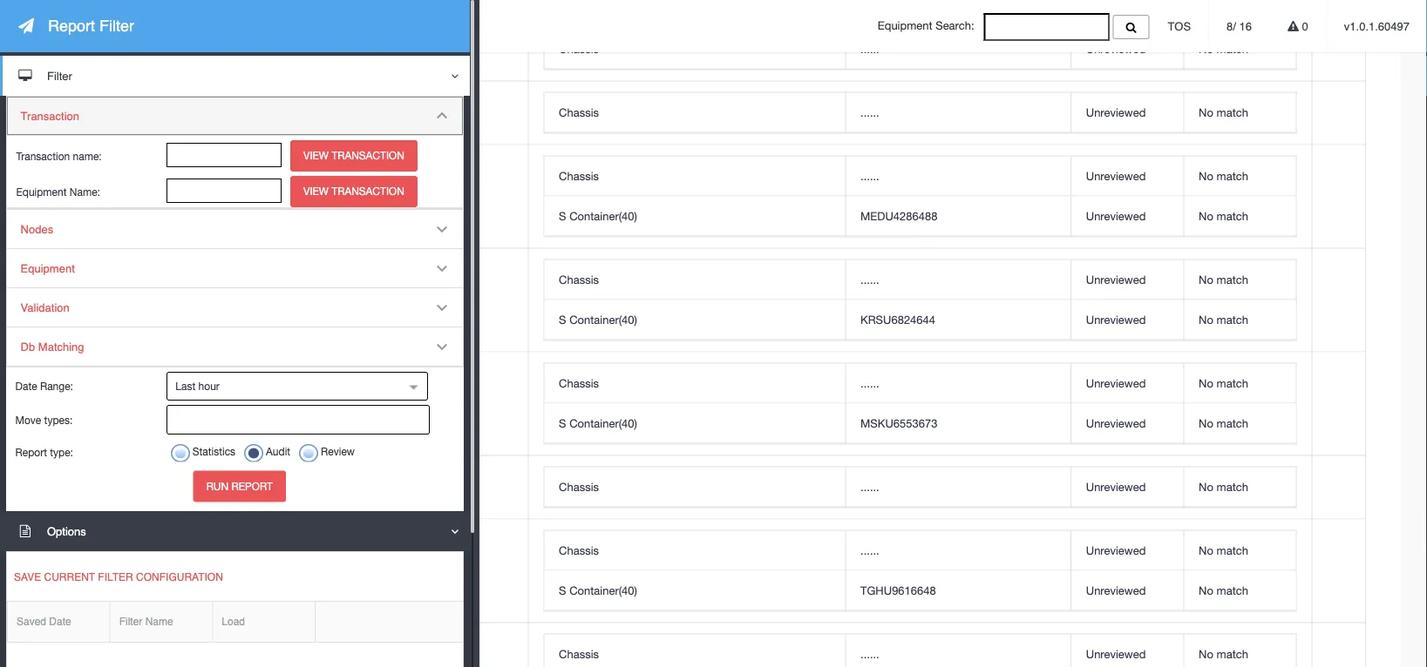 Task type: locate. For each thing, give the bounding box(es) containing it.
7 match from the top
[[1217, 377, 1249, 390]]

no for 6th the unreviewed cell from the bottom of the page
[[1199, 377, 1214, 390]]

2023- inside ap20231016001772 2023-10-16 13:23:56
[[74, 303, 103, 316]]

6 no match from the top
[[1199, 313, 1249, 327]]

view transaction button
[[290, 141, 418, 172], [290, 176, 418, 207]]

report inside button
[[232, 481, 273, 493]]

1 view transaction button from the top
[[290, 141, 418, 172]]

8 match from the top
[[1217, 417, 1249, 430]]

2 exit cell from the top
[[390, 353, 528, 457]]

7 no match cell from the top
[[1184, 364, 1297, 404]]

12 unreviewed from the top
[[1086, 648, 1146, 662]]

5 chassis from the top
[[559, 377, 599, 390]]

10- inside ap20231016001777 2023-10-16 13:25:03
[[103, 51, 120, 65]]

warning image
[[1288, 20, 1299, 32]]

6 10- from the top
[[103, 574, 120, 587]]

...... cell for chassis cell related to 6th the unreviewed cell from the bottom of the page
[[845, 364, 1071, 404]]

move
[[15, 414, 41, 426]]

25
[[317, 397, 329, 411]]

0 vertical spatial view transaction button
[[290, 141, 418, 172]]

s for krsu6824644
[[559, 313, 566, 327]]

...... cell for chassis cell corresponding to tenth the unreviewed cell from the bottom of the page
[[845, 157, 1071, 197]]

3 2023- from the top
[[74, 199, 103, 212]]

s container(40)
[[559, 209, 637, 223], [559, 313, 637, 327], [559, 417, 637, 430], [559, 584, 637, 598]]

8/ 16
[[1227, 20, 1252, 33]]

2 chassis from the top
[[559, 106, 599, 119]]

exit cell for 23
[[390, 18, 528, 81]]

23
[[317, 42, 329, 56]]

7 ...... cell from the top
[[845, 532, 1071, 572]]

exit cell for 25
[[390, 353, 528, 457]]

7 unreviewed cell from the top
[[1071, 364, 1184, 404]]

2023- down name:
[[74, 199, 103, 212]]

equipment left "search:"
[[878, 19, 933, 32]]

16 inside ap20231016001772 2023-10-16 13:23:56
[[120, 303, 133, 316]]

row
[[59, 0, 1366, 18], [545, 0, 1297, 5], [59, 18, 1366, 81], [545, 29, 1297, 69], [59, 81, 1366, 145], [545, 93, 1297, 133], [59, 145, 1366, 249], [545, 157, 1297, 197], [545, 197, 1297, 237], [59, 249, 1366, 353], [545, 260, 1297, 300], [545, 300, 1297, 340], [59, 353, 1366, 457], [545, 364, 1297, 404], [545, 404, 1297, 444], [59, 457, 1366, 520], [545, 468, 1297, 508], [59, 520, 1366, 624], [545, 532, 1297, 572], [545, 572, 1297, 612], [7, 603, 463, 644], [59, 624, 1366, 668], [545, 635, 1297, 668]]

2 unreviewed cell from the top
[[1071, 93, 1184, 133]]

16
[[1240, 20, 1252, 33], [120, 51, 133, 65], [120, 115, 133, 129], [120, 199, 133, 212], [120, 303, 133, 316], [120, 406, 133, 420], [120, 574, 133, 587]]

s container(40) cell for krsu6824644
[[545, 300, 845, 340]]

no
[[1199, 42, 1214, 55], [1199, 106, 1214, 119], [1199, 169, 1214, 183], [1199, 209, 1214, 223], [1199, 273, 1214, 287], [1199, 313, 1214, 327], [1199, 377, 1214, 390], [1199, 417, 1214, 430], [1199, 481, 1214, 494], [1199, 544, 1214, 558], [1199, 584, 1214, 598], [1199, 648, 1214, 662]]

last hour
[[176, 380, 220, 393]]

exit right 23 cell
[[406, 42, 429, 56]]

12 no match cell from the top
[[1184, 635, 1297, 668]]

no match for tenth the unreviewed cell from the bottom of the page
[[1199, 169, 1249, 183]]

tos button
[[1151, 0, 1209, 52]]

view for equipment name:
[[304, 185, 329, 198]]

8/ 16 button
[[1210, 0, 1270, 52]]

......
[[861, 42, 880, 55], [861, 106, 880, 119], [861, 169, 880, 183], [861, 273, 880, 287], [861, 377, 880, 390], [861, 481, 880, 494], [861, 544, 880, 558], [861, 648, 880, 662]]

review
[[321, 445, 355, 458]]

10- inside ap20231016001771 2023-10-16 13:23:53
[[103, 406, 120, 420]]

type:
[[50, 447, 73, 459]]

9 no match from the top
[[1199, 481, 1249, 494]]

1 vertical spatial date
[[49, 617, 71, 629]]

2023- inside ap20231016001774 2023-10-16 13:24:16
[[74, 199, 103, 212]]

no match for 2nd the unreviewed cell from the bottom of the page
[[1199, 584, 1249, 598]]

0 vertical spatial view transaction
[[304, 150, 404, 162]]

8 chassis from the top
[[559, 648, 599, 662]]

2023- down ap20231016001772
[[74, 303, 103, 316]]

view for transaction name:
[[304, 150, 329, 162]]

16 inside ap20231016001775 2023-10-16 13:24:31
[[120, 115, 133, 129]]

view transaction
[[304, 150, 404, 162], [304, 185, 404, 198]]

1 view transaction from the top
[[304, 150, 404, 162]]

s for msku6553673
[[559, 417, 566, 430]]

7 chassis from the top
[[559, 544, 599, 558]]

row group for 13:23:56
[[545, 260, 1297, 340]]

4 2023- from the top
[[74, 303, 103, 316]]

types:
[[44, 414, 73, 426]]

...... cell
[[845, 29, 1071, 69], [845, 93, 1071, 133], [845, 157, 1071, 197], [845, 260, 1071, 300], [845, 364, 1071, 404], [845, 468, 1071, 508], [845, 532, 1071, 572], [845, 635, 1071, 668]]

2023- for ap20231016001774 2023-10-16 13:24:16
[[74, 199, 103, 212]]

12 no match from the top
[[1199, 648, 1249, 662]]

...... for chassis cell related to 8th the unreviewed cell from the bottom of the page
[[861, 273, 880, 287]]

no match cell for 8th the unreviewed cell from the bottom of the page
[[1184, 260, 1297, 300]]

no match
[[1199, 42, 1249, 55], [1199, 106, 1249, 119], [1199, 169, 1249, 183], [1199, 209, 1249, 223], [1199, 273, 1249, 287], [1199, 313, 1249, 327], [1199, 377, 1249, 390], [1199, 417, 1249, 430], [1199, 481, 1249, 494], [1199, 544, 1249, 558], [1199, 584, 1249, 598], [1199, 648, 1249, 662]]

3 ...... cell from the top
[[845, 157, 1071, 197]]

no match for 11th the unreviewed cell from the bottom of the page
[[1199, 106, 1249, 119]]

match for 5th the unreviewed cell from the bottom of the page
[[1217, 417, 1249, 430]]

unreviewed cell
[[1071, 29, 1184, 69], [1071, 93, 1184, 133], [1071, 157, 1184, 197], [1071, 197, 1184, 237], [1071, 260, 1184, 300], [1071, 300, 1184, 340], [1071, 364, 1184, 404], [1071, 404, 1184, 444], [1071, 468, 1184, 508], [1071, 532, 1184, 572], [1071, 572, 1184, 612], [1071, 635, 1184, 668]]

1 vertical spatial view transaction button
[[290, 176, 418, 207]]

row inside report filter navigation
[[7, 603, 463, 644]]

10 no from the top
[[1199, 544, 1214, 558]]

date
[[15, 381, 37, 393], [49, 617, 71, 629]]

1 unreviewed cell from the top
[[1071, 29, 1184, 69]]

16 inside ap20231016001777 2023-10-16 13:25:03
[[120, 51, 133, 65]]

name:
[[70, 186, 100, 198]]

2023- inside ap20231016001777 2023-10-16 13:25:03
[[74, 51, 103, 65]]

2023- for ap20231016001771 2023-10-16 13:23:53
[[74, 406, 103, 420]]

2 no match cell from the top
[[1184, 93, 1297, 133]]

5 ...... from the top
[[861, 377, 880, 390]]

3 match from the top
[[1217, 169, 1249, 183]]

0 vertical spatial view
[[304, 150, 329, 162]]

options
[[47, 525, 86, 538]]

tghu9616648
[[861, 584, 936, 598]]

match for first the unreviewed cell from the bottom of the page
[[1217, 648, 1249, 662]]

equipment up nodes
[[16, 186, 67, 198]]

chassis cell for tenth the unreviewed cell from the bottom of the page
[[545, 157, 845, 197]]

4 no from the top
[[1199, 209, 1214, 223]]

cell containing ap20231016001771
[[59, 353, 301, 457]]

3 s container(40) cell from the top
[[545, 404, 845, 444]]

db matching
[[21, 340, 84, 354]]

1 exit cell from the top
[[390, 18, 528, 81]]

no for 8th the unreviewed cell from the bottom of the page
[[1199, 273, 1214, 287]]

None text field
[[167, 143, 282, 167], [167, 179, 282, 203], [167, 143, 282, 167], [167, 179, 282, 203]]

16 down the ap20231016001771
[[120, 406, 133, 420]]

2 exit from the top
[[406, 397, 429, 411]]

0 vertical spatial exit cell
[[390, 18, 528, 81]]

ap20231016001772
[[74, 284, 177, 298]]

no for tenth the unreviewed cell from the bottom of the page
[[1199, 169, 1214, 183]]

filter link
[[0, 56, 470, 96]]

1 horizontal spatial date
[[49, 617, 71, 629]]

...... cell for chassis cell for 12th the unreviewed cell from the bottom
[[845, 29, 1071, 69]]

unreviewed for ...... cell for chassis cell related to 8th the unreviewed cell from the bottom of the page
[[1086, 273, 1146, 287]]

chassis cell for 6th the unreviewed cell from the bottom of the page
[[545, 364, 845, 404]]

6 chassis from the top
[[559, 481, 599, 494]]

ig3
[[317, 190, 335, 203]]

ap20231016001774 2023-10-16 13:24:16
[[74, 181, 180, 212]]

2 match from the top
[[1217, 106, 1249, 119]]

4 no match from the top
[[1199, 209, 1249, 223]]

no match for 6th the unreviewed cell from the bottom of the page
[[1199, 377, 1249, 390]]

4 no match cell from the top
[[1184, 197, 1297, 237]]

2 view from the top
[[304, 185, 329, 198]]

view transaction up ig3 at the left top of page
[[304, 150, 404, 162]]

s container(40) cell for msku6553673
[[545, 404, 845, 444]]

...... for chassis cell related to 6th the unreviewed cell from the bottom of the page
[[861, 377, 880, 390]]

9 match from the top
[[1217, 481, 1249, 494]]

3 no match from the top
[[1199, 169, 1249, 183]]

10- inside ap20231016001774 2023-10-16 13:24:16
[[103, 199, 120, 212]]

4 s container(40) from the top
[[559, 584, 637, 598]]

4 chassis cell from the top
[[545, 260, 845, 300]]

13:24:31
[[136, 115, 180, 129]]

1 horizontal spatial report
[[48, 17, 95, 35]]

16 inside ap20231016001771 2023-10-16 13:23:53
[[120, 406, 133, 420]]

2 row group from the top
[[545, 260, 1297, 340]]

5 match from the top
[[1217, 273, 1249, 287]]

chassis for chassis cell corresponding to tenth the unreviewed cell from the bottom of the page
[[559, 169, 599, 183]]

unreviewed for tghu9616648 cell
[[1086, 584, 1146, 598]]

matching
[[38, 340, 84, 354]]

no match cell
[[1184, 29, 1297, 69], [1184, 93, 1297, 133], [1184, 157, 1297, 197], [1184, 197, 1297, 237], [1184, 260, 1297, 300], [1184, 300, 1297, 340], [1184, 364, 1297, 404], [1184, 404, 1297, 444], [1184, 468, 1297, 508], [1184, 532, 1297, 572], [1184, 572, 1297, 612], [1184, 635, 1297, 668]]

run report
[[206, 481, 273, 493]]

8 no match from the top
[[1199, 417, 1249, 430]]

6 unreviewed from the top
[[1086, 313, 1146, 327]]

1 vertical spatial view transaction
[[304, 185, 404, 198]]

equipment search:
[[878, 19, 984, 32]]

2 vertical spatial report
[[232, 481, 273, 493]]

1 vertical spatial equipment
[[16, 186, 67, 198]]

no match cell for ninth the unreviewed cell from the bottom of the page
[[1184, 197, 1297, 237]]

2023- down report filter
[[74, 51, 103, 65]]

10 no match from the top
[[1199, 544, 1249, 558]]

1 exit from the top
[[406, 42, 429, 56]]

cell containing ap20231016001774
[[59, 145, 301, 249]]

5 ...... cell from the top
[[845, 364, 1071, 404]]

4 chassis from the top
[[559, 273, 599, 287]]

view
[[304, 150, 329, 162], [304, 185, 329, 198]]

5 2023- from the top
[[74, 406, 103, 420]]

no match for first the unreviewed cell from the bottom of the page
[[1199, 648, 1249, 662]]

2 container(40) from the top
[[570, 313, 637, 327]]

1 ...... cell from the top
[[845, 29, 1071, 69]]

1 vertical spatial filter
[[47, 69, 72, 82]]

2023- right types:
[[74, 406, 103, 420]]

medu4286488
[[861, 209, 938, 223]]

menu
[[6, 209, 464, 368]]

row group for 13:24:16
[[545, 157, 1297, 237]]

10- inside ap20231016001772 2023-10-16 13:23:56
[[103, 303, 120, 316]]

container(40) for tghu9616648
[[570, 584, 637, 598]]

transaction
[[21, 109, 79, 123], [332, 150, 404, 162], [16, 150, 70, 162], [332, 185, 404, 198]]

date range:
[[15, 381, 73, 393]]

16 for ap20231016001775 2023-10-16 13:24:31
[[120, 115, 133, 129]]

match for 11th the unreviewed cell from the bottom of the page
[[1217, 106, 1249, 119]]

report filter
[[48, 17, 134, 35]]

filter
[[99, 17, 134, 35], [47, 69, 72, 82], [119, 617, 142, 629]]

0 vertical spatial date
[[15, 381, 37, 393]]

no match for third the unreviewed cell from the bottom
[[1199, 544, 1249, 558]]

unreviewed for chassis cell for 12th the unreviewed cell from the bottom's ...... cell
[[1086, 42, 1146, 55]]

4 unreviewed cell from the top
[[1071, 197, 1184, 237]]

2 horizontal spatial report
[[232, 481, 273, 493]]

1 chassis from the top
[[559, 42, 599, 55]]

medu4286488 cell
[[845, 197, 1071, 237]]

krsu6824644
[[861, 313, 936, 327]]

report type:
[[15, 447, 73, 459]]

exit inside row
[[406, 42, 429, 56]]

report
[[48, 17, 95, 35], [15, 447, 47, 459], [232, 481, 273, 493]]

1 vertical spatial view
[[304, 185, 329, 198]]

transaction menu item
[[7, 97, 463, 208]]

no match cell for third the unreviewed cell from the bottom
[[1184, 532, 1297, 572]]

1 no from the top
[[1199, 42, 1214, 55]]

container(40)
[[570, 209, 637, 223], [570, 313, 637, 327], [570, 417, 637, 430], [570, 584, 637, 598]]

6 no match cell from the top
[[1184, 300, 1297, 340]]

1 vertical spatial exit
[[406, 397, 429, 411]]

no match cell for sixth the unreviewed cell
[[1184, 300, 1297, 340]]

transaction left entry
[[332, 185, 404, 198]]

10- left 13:23:30
[[103, 574, 120, 587]]

1 vertical spatial exit cell
[[390, 353, 528, 457]]

8/
[[1227, 20, 1236, 33]]

row containing saved date
[[7, 603, 463, 644]]

match for sixth the unreviewed cell
[[1217, 313, 1249, 327]]

3 no match cell from the top
[[1184, 157, 1297, 197]]

2023- up name:
[[74, 115, 103, 129]]

2 s container(40) from the top
[[559, 313, 637, 327]]

s
[[559, 209, 566, 223], [559, 313, 566, 327], [559, 417, 566, 430], [559, 584, 566, 598]]

4 unreviewed from the top
[[1086, 209, 1146, 223]]

16 inside ap20231016001774 2023-10-16 13:24:16
[[120, 199, 133, 212]]

11 match from the top
[[1217, 584, 1249, 598]]

filter name link
[[110, 603, 212, 643]]

10-
[[103, 51, 120, 65], [103, 115, 120, 129], [103, 199, 120, 212], [103, 303, 120, 316], [103, 406, 120, 420], [103, 574, 120, 587]]

0 horizontal spatial date
[[15, 381, 37, 393]]

no match cell for 12th the unreviewed cell from the bottom
[[1184, 29, 1297, 69]]

23 cell
[[301, 18, 390, 81]]

unreviewed
[[1086, 42, 1146, 55], [1086, 106, 1146, 119], [1086, 169, 1146, 183], [1086, 209, 1146, 223], [1086, 273, 1146, 287], [1086, 313, 1146, 327], [1086, 377, 1146, 390], [1086, 417, 1146, 430], [1086, 481, 1146, 494], [1086, 544, 1146, 558], [1086, 584, 1146, 598], [1086, 648, 1146, 662]]

3 10- from the top
[[103, 199, 120, 212]]

s container(40) for msku6553673
[[559, 417, 637, 430]]

None field
[[984, 13, 1110, 41], [167, 407, 189, 434], [984, 13, 1110, 41], [167, 407, 189, 434]]

filter name
[[119, 617, 173, 629]]

5 no match cell from the top
[[1184, 260, 1297, 300]]

1 ...... from the top
[[861, 42, 880, 55]]

no match for 12th the unreviewed cell from the bottom
[[1199, 42, 1249, 55]]

search:
[[936, 19, 975, 32]]

8 chassis cell from the top
[[545, 635, 845, 668]]

cell containing ap20231016001777
[[59, 18, 301, 81]]

2023- for ap20231016001772 2023-10-16 13:23:56
[[74, 303, 103, 316]]

equipment up validation
[[21, 262, 75, 275]]

16 right "8/"
[[1240, 20, 1252, 33]]

5 10- from the top
[[103, 406, 120, 420]]

13:23:56
[[136, 303, 180, 316]]

3 ...... from the top
[[861, 169, 880, 183]]

13:25:03
[[136, 51, 180, 65]]

8 no match cell from the top
[[1184, 404, 1297, 444]]

2 s container(40) cell from the top
[[545, 300, 845, 340]]

chassis
[[559, 42, 599, 55], [559, 106, 599, 119], [559, 169, 599, 183], [559, 273, 599, 287], [559, 377, 599, 390], [559, 481, 599, 494], [559, 544, 599, 558], [559, 648, 599, 662]]

s container(40) cell
[[545, 197, 845, 237], [545, 300, 845, 340], [545, 404, 845, 444], [545, 572, 845, 612]]

11 unreviewed from the top
[[1086, 584, 1146, 598]]

10- down the ap20231016001774
[[103, 199, 120, 212]]

2023- inside ap20231016001775 2023-10-16 13:24:31
[[74, 115, 103, 129]]

v1.0.1.60497
[[1345, 20, 1410, 33]]

16 down ap20231016001775
[[120, 115, 133, 129]]

menu containing nodes
[[6, 209, 464, 368]]

transaction up transaction name:
[[21, 109, 79, 123]]

krsu6824644 cell
[[845, 300, 1071, 340]]

10- down ap20231016001775
[[103, 115, 120, 129]]

10- inside ap20231016001775 2023-10-16 13:24:31
[[103, 115, 120, 129]]

filter down bars icon
[[47, 69, 72, 82]]

filter left name
[[119, 617, 142, 629]]

2 ...... cell from the top
[[845, 93, 1071, 133]]

0 vertical spatial report
[[48, 17, 95, 35]]

8 ...... from the top
[[861, 648, 880, 662]]

chassis cell for third the unreviewed cell from the bottom
[[545, 532, 845, 572]]

equipment
[[878, 19, 933, 32], [16, 186, 67, 198], [21, 262, 75, 275]]

6 chassis cell from the top
[[545, 468, 845, 508]]

nodes
[[21, 223, 53, 236]]

match for 8th the unreviewed cell from the bottom of the page
[[1217, 273, 1249, 287]]

16 down ap20231016001777
[[120, 51, 133, 65]]

exit for 25
[[406, 397, 429, 411]]

13:23:53
[[136, 406, 180, 420]]

view transaction left entry
[[304, 185, 404, 198]]

equipment inside transaction menu item
[[16, 186, 67, 198]]

2 vertical spatial filter
[[119, 617, 142, 629]]

exit cell
[[390, 18, 528, 81], [390, 353, 528, 457]]

exit right 25 cell
[[406, 397, 429, 411]]

16 for ap20231016001774 2023-10-16 13:24:16
[[120, 199, 133, 212]]

run
[[206, 481, 229, 493]]

no match for ninth the unreviewed cell from the bottom of the page
[[1199, 209, 1249, 223]]

0 horizontal spatial report
[[15, 447, 47, 459]]

10- down the ap20231016001771
[[103, 406, 120, 420]]

7 unreviewed from the top
[[1086, 377, 1146, 390]]

0 vertical spatial equipment
[[878, 19, 933, 32]]

load
[[222, 617, 245, 629]]

10- for 13:23:53
[[103, 406, 120, 420]]

2 no from the top
[[1199, 106, 1214, 119]]

12 match from the top
[[1217, 648, 1249, 662]]

10- down ap20231016001772
[[103, 303, 120, 316]]

2 no match from the top
[[1199, 106, 1249, 119]]

exit
[[406, 42, 429, 56], [406, 397, 429, 411]]

no for first the unreviewed cell from the bottom of the page
[[1199, 648, 1214, 662]]

audit
[[266, 445, 290, 458]]

transaction name:
[[16, 150, 102, 162]]

2 vertical spatial equipment
[[21, 262, 75, 275]]

8 ...... cell from the top
[[845, 635, 1071, 668]]

7 no match from the top
[[1199, 377, 1249, 390]]

7 ...... from the top
[[861, 544, 880, 558]]

chassis cell
[[545, 29, 845, 69], [545, 93, 845, 133], [545, 157, 845, 197], [545, 260, 845, 300], [545, 364, 845, 404], [545, 468, 845, 508], [545, 532, 845, 572], [545, 635, 845, 668]]

report for report filter
[[48, 17, 95, 35]]

transaction up ig3 at the left top of page
[[332, 150, 404, 162]]

10- for 13:25:03
[[103, 51, 120, 65]]

filter for filter
[[47, 69, 72, 82]]

ap20231016001774
[[74, 181, 177, 194]]

row group
[[545, 157, 1297, 237], [545, 260, 1297, 340], [545, 364, 1297, 444], [545, 532, 1297, 612]]

report for report type:
[[15, 447, 47, 459]]

date right saved
[[49, 617, 71, 629]]

no match cell for 11th the unreviewed cell from the bottom of the page
[[1184, 93, 1297, 133]]

2023- inside ap20231016001771 2023-10-16 13:23:53
[[74, 406, 103, 420]]

2023- up saved date link
[[74, 574, 103, 587]]

1 no match from the top
[[1199, 42, 1249, 55]]

3 row group from the top
[[545, 364, 1297, 444]]

row group for 13:23:53
[[545, 364, 1297, 444]]

cell
[[59, 0, 301, 18], [301, 0, 390, 18], [390, 0, 528, 18], [545, 0, 845, 5], [845, 0, 1071, 5], [1071, 0, 1184, 5], [1184, 0, 1297, 5], [1312, 0, 1366, 18], [59, 18, 301, 81], [1312, 18, 1366, 81], [59, 81, 301, 145], [301, 81, 390, 145], [390, 81, 528, 145], [1312, 81, 1366, 145], [59, 145, 301, 249], [1312, 145, 1366, 249], [59, 249, 301, 353], [301, 249, 390, 353], [390, 249, 528, 353], [1312, 249, 1366, 353], [59, 353, 301, 457], [1312, 353, 1366, 457], [59, 457, 301, 520], [301, 457, 390, 520], [390, 457, 528, 520], [1312, 457, 1366, 520], [301, 520, 390, 624], [390, 520, 528, 624], [1312, 520, 1366, 624], [59, 624, 301, 668], [301, 624, 390, 668], [390, 624, 528, 668], [1312, 624, 1366, 668]]

16 left 13:23:30
[[120, 574, 133, 587]]

equipment name:
[[16, 186, 100, 198]]

16 down the ap20231016001774
[[120, 199, 133, 212]]

3 unreviewed from the top
[[1086, 169, 1146, 183]]

1 vertical spatial report
[[15, 447, 47, 459]]

filter inside row
[[119, 617, 142, 629]]

6 ...... from the top
[[861, 481, 880, 494]]

filter right bars icon
[[99, 17, 134, 35]]

11 unreviewed cell from the top
[[1071, 572, 1184, 612]]

16 inside dropdown button
[[1240, 20, 1252, 33]]

2 view transaction from the top
[[304, 185, 404, 198]]

0 vertical spatial exit
[[406, 42, 429, 56]]

4 container(40) from the top
[[570, 584, 637, 598]]

unreviewed for ...... cell for chassis cell related to 11th the unreviewed cell from the bottom of the page
[[1086, 106, 1146, 119]]

8 no from the top
[[1199, 417, 1214, 430]]

5 no from the top
[[1199, 273, 1214, 287]]

4 10- from the top
[[103, 303, 120, 316]]

3 chassis from the top
[[559, 169, 599, 183]]

run report button
[[193, 471, 286, 503]]

view transaction for equipment name:
[[304, 185, 404, 198]]

9 unreviewed from the top
[[1086, 481, 1146, 494]]

5 unreviewed from the top
[[1086, 273, 1146, 287]]

3 s container(40) from the top
[[559, 417, 637, 430]]

10- down ap20231016001777
[[103, 51, 120, 65]]

12 no from the top
[[1199, 648, 1214, 662]]

date left "range:"
[[15, 381, 37, 393]]

5 chassis cell from the top
[[545, 364, 845, 404]]

2023-
[[74, 51, 103, 65], [74, 115, 103, 129], [74, 199, 103, 212], [74, 303, 103, 316], [74, 406, 103, 420], [74, 574, 103, 587]]

match
[[1217, 42, 1249, 55], [1217, 106, 1249, 119], [1217, 169, 1249, 183], [1217, 209, 1249, 223], [1217, 273, 1249, 287], [1217, 313, 1249, 327], [1217, 377, 1249, 390], [1217, 417, 1249, 430], [1217, 481, 1249, 494], [1217, 544, 1249, 558], [1217, 584, 1249, 598], [1217, 648, 1249, 662]]

5 no match from the top
[[1199, 273, 1249, 287]]

10 unreviewed cell from the top
[[1071, 532, 1184, 572]]

1 row group from the top
[[545, 157, 1297, 237]]

16 down ap20231016001772
[[120, 303, 133, 316]]



Task type: describe. For each thing, give the bounding box(es) containing it.
tghu9616648 cell
[[845, 572, 1071, 612]]

s container(40) cell for medu4286488
[[545, 197, 845, 237]]

match for 6th the unreviewed cell from the bottom of the page
[[1217, 377, 1249, 390]]

filter for filter name
[[119, 617, 142, 629]]

saved date
[[17, 617, 71, 629]]

match for ninth the unreviewed cell from the bottom of the page
[[1217, 209, 1249, 223]]

match for 12th the unreviewed cell from the bottom
[[1217, 42, 1249, 55]]

unreviewed for chassis cell corresponding to tenth the unreviewed cell from the bottom of the page's ...... cell
[[1086, 169, 1146, 183]]

name
[[145, 617, 173, 629]]

statistics
[[193, 445, 236, 458]]

last
[[176, 380, 196, 393]]

13:24:16
[[136, 199, 180, 212]]

transaction link
[[7, 97, 463, 136]]

...... for chassis cell corresponding to tenth the unreviewed cell from the bottom of the page
[[861, 169, 880, 183]]

ap20231016001771 2023-10-16 13:23:53
[[74, 388, 180, 420]]

3 unreviewed cell from the top
[[1071, 157, 1184, 197]]

report filter navigation
[[0, 0, 470, 668]]

chassis for chassis cell related to 8th the unreviewed cell from the bottom of the page
[[559, 273, 599, 287]]

12 unreviewed cell from the top
[[1071, 635, 1184, 668]]

unreviewed for msku6553673 cell
[[1086, 417, 1146, 430]]

move types:
[[15, 414, 73, 426]]

...... cell for chassis cell related to 11th the unreviewed cell from the bottom of the page
[[845, 93, 1071, 133]]

row containing ap20231016001777
[[59, 18, 1366, 81]]

0 vertical spatial filter
[[99, 17, 134, 35]]

view transaction button for name:
[[290, 176, 418, 207]]

no match for 5th the unreviewed cell from the bottom of the page
[[1199, 417, 1249, 430]]

chassis for chassis cell corresponding to third the unreviewed cell from the bottom
[[559, 544, 599, 558]]

s container(40) for krsu6824644
[[559, 313, 637, 327]]

chassis cell for 12th the unreviewed cell from the bottom
[[545, 29, 845, 69]]

no match cell for 6th the unreviewed cell from the bottom of the page
[[1184, 364, 1297, 404]]

saved date link
[[8, 603, 110, 643]]

row containing ap20231016001775
[[59, 81, 1366, 145]]

no for 5th the unreviewed cell from the bottom of the page
[[1199, 417, 1214, 430]]

chassis for chassis cell related to 11th the unreviewed cell from the bottom of the page
[[559, 106, 599, 119]]

unreviewed for ...... cell corresponding to chassis cell related to 6th the unreviewed cell from the bottom of the page
[[1086, 377, 1146, 390]]

6 2023- from the top
[[74, 574, 103, 587]]

no for 12th the unreviewed cell from the bottom
[[1199, 42, 1214, 55]]

16 for ap20231016001777 2023-10-16 13:25:03
[[120, 51, 133, 65]]

no match cell for 5th the unreviewed cell from the bottom of the page
[[1184, 404, 1297, 444]]

0 button
[[1271, 0, 1326, 52]]

db matching link
[[7, 328, 463, 367]]

8 unreviewed cell from the top
[[1071, 404, 1184, 444]]

no for 4th the unreviewed cell from the bottom of the page
[[1199, 481, 1214, 494]]

...... cell for chassis cell for 4th the unreviewed cell from the bottom of the page
[[845, 468, 1071, 508]]

menu inside report filter navigation
[[6, 209, 464, 368]]

no for third the unreviewed cell from the bottom
[[1199, 544, 1214, 558]]

no match cell for first the unreviewed cell from the bottom of the page
[[1184, 635, 1297, 668]]

no match cell for tenth the unreviewed cell from the bottom of the page
[[1184, 157, 1297, 197]]

view transaction button for name:
[[290, 141, 418, 172]]

no match for 4th the unreviewed cell from the bottom of the page
[[1199, 481, 1249, 494]]

16 for ap20231016001772 2023-10-16 13:23:56
[[120, 303, 133, 316]]

ap20231016001777
[[74, 33, 177, 47]]

nodes link
[[7, 210, 463, 249]]

msku6553673
[[861, 417, 938, 430]]

match for 4th the unreviewed cell from the bottom of the page
[[1217, 481, 1249, 494]]

container(40) for krsu6824644
[[570, 313, 637, 327]]

...... for chassis cell for 12th the unreviewed cell from the bottom
[[861, 42, 880, 55]]

5 unreviewed cell from the top
[[1071, 260, 1184, 300]]

entry cell
[[390, 145, 528, 249]]

ap20231016001775 2023-10-16 13:24:31
[[74, 97, 180, 129]]

equipment link
[[7, 249, 463, 289]]

options link
[[0, 512, 470, 552]]

equipment for name:
[[16, 186, 67, 198]]

hour
[[198, 380, 220, 393]]

0
[[1299, 20, 1309, 33]]

load link
[[213, 603, 315, 643]]

transaction up equipment name:
[[16, 150, 70, 162]]

bars image
[[72, 17, 85, 33]]

exit for 23
[[406, 42, 429, 56]]

ig3 cell
[[301, 145, 390, 249]]

2023- for ap20231016001775 2023-10-16 13:24:31
[[74, 115, 103, 129]]

unreviewed for ...... cell corresponding to chassis cell related to first the unreviewed cell from the bottom of the page
[[1086, 648, 1146, 662]]

saved
[[17, 617, 46, 629]]

...... for chassis cell for 4th the unreviewed cell from the bottom of the page
[[861, 481, 880, 494]]

search image
[[1126, 22, 1137, 33]]

10- for 13:23:56
[[103, 303, 120, 316]]

name:
[[73, 150, 102, 162]]

2023-10-16 13:23:30
[[74, 574, 180, 587]]

ap20231016001777 2023-10-16 13:25:03
[[74, 33, 180, 65]]

chassis for chassis cell related to 6th the unreviewed cell from the bottom of the page
[[559, 377, 599, 390]]

s container(40) for medu4286488
[[559, 209, 637, 223]]

match for third the unreviewed cell from the bottom
[[1217, 544, 1249, 558]]

range:
[[40, 381, 73, 393]]

msku6553673 cell
[[845, 404, 1071, 444]]

ap20231016001775
[[74, 97, 177, 110]]

cell containing ap20231016001772
[[59, 249, 301, 353]]

10- for 13:24:31
[[103, 115, 120, 129]]

...... for chassis cell corresponding to third the unreviewed cell from the bottom
[[861, 544, 880, 558]]

no for 2nd the unreviewed cell from the bottom of the page
[[1199, 584, 1214, 598]]

no for ninth the unreviewed cell from the bottom of the page
[[1199, 209, 1214, 223]]

container(40) for msku6553673
[[570, 417, 637, 430]]

chassis for chassis cell for 4th the unreviewed cell from the bottom of the page
[[559, 481, 599, 494]]

date inside row
[[49, 617, 71, 629]]

4 row group from the top
[[545, 532, 1297, 612]]

chassis for chassis cell for 12th the unreviewed cell from the bottom
[[559, 42, 599, 55]]

transaction inside transaction link
[[21, 109, 79, 123]]

no match cell for 4th the unreviewed cell from the bottom of the page
[[1184, 468, 1297, 508]]

chassis cell for 8th the unreviewed cell from the bottom of the page
[[545, 260, 845, 300]]

25 cell
[[301, 353, 390, 457]]

s container(40) cell for tghu9616648
[[545, 572, 845, 612]]

13:23:30
[[136, 574, 180, 587]]

no match for sixth the unreviewed cell
[[1199, 313, 1249, 327]]

9 unreviewed cell from the top
[[1071, 468, 1184, 508]]

no for 11th the unreviewed cell from the bottom of the page
[[1199, 106, 1214, 119]]

validation link
[[7, 289, 463, 328]]

v1.0.1.60497 button
[[1327, 0, 1428, 52]]

...... cell for chassis cell related to 8th the unreviewed cell from the bottom of the page
[[845, 260, 1071, 300]]

16 for ap20231016001771 2023-10-16 13:23:53
[[120, 406, 133, 420]]

tos
[[1168, 20, 1191, 33]]

db
[[21, 340, 35, 354]]

entry
[[406, 190, 442, 203]]

container(40) for medu4286488
[[570, 209, 637, 223]]

s for medu4286488
[[559, 209, 566, 223]]

...... cell for chassis cell related to first the unreviewed cell from the bottom of the page
[[845, 635, 1071, 668]]

unreviewed for ...... cell for chassis cell for 4th the unreviewed cell from the bottom of the page
[[1086, 481, 1146, 494]]

s for tghu9616648
[[559, 584, 566, 598]]

chassis cell for 11th the unreviewed cell from the bottom of the page
[[545, 93, 845, 133]]

match for tenth the unreviewed cell from the bottom of the page
[[1217, 169, 1249, 183]]

cell containing ap20231016001775
[[59, 81, 301, 145]]

chassis cell for 4th the unreviewed cell from the bottom of the page
[[545, 468, 845, 508]]

6 unreviewed cell from the top
[[1071, 300, 1184, 340]]

validation
[[21, 301, 70, 314]]

ap20231016001771
[[74, 388, 177, 402]]

2023- for ap20231016001777 2023-10-16 13:25:03
[[74, 51, 103, 65]]

unreviewed for chassis cell corresponding to third the unreviewed cell from the bottom's ...... cell
[[1086, 544, 1146, 558]]

s container(40) for tghu9616648
[[559, 584, 637, 598]]

report filter link
[[0, 0, 470, 52]]

ap20231016001772 2023-10-16 13:23:56
[[74, 284, 180, 316]]

...... for chassis cell related to first the unreviewed cell from the bottom of the page
[[861, 648, 880, 662]]

no match cell for 2nd the unreviewed cell from the bottom of the page
[[1184, 572, 1297, 612]]

...... cell for chassis cell corresponding to third the unreviewed cell from the bottom
[[845, 532, 1071, 572]]



Task type: vqa. For each thing, say whether or not it's contained in the screenshot.
fourth the Container(40)
yes



